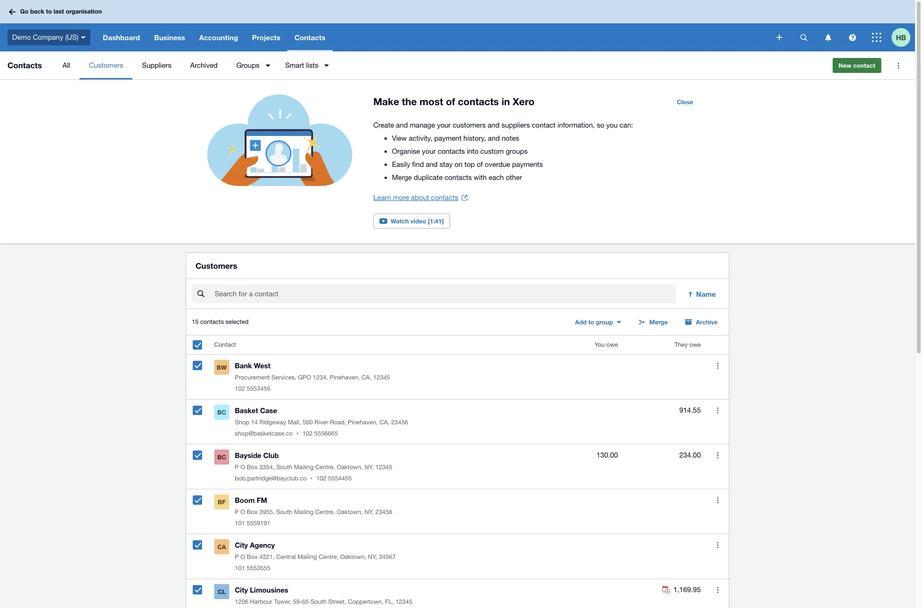 Task type: describe. For each thing, give the bounding box(es) containing it.
xero
[[513, 96, 535, 108]]

ca, inside basket case shop 14 ridgeway mall, 500 river road, pinehaven, ca, 23456 shop@basketcase.co • 102 5556665
[[380, 419, 390, 426]]

2 more row options image from the top
[[709, 581, 727, 600]]

1 vertical spatial your
[[422, 147, 436, 155]]

to inside banner
[[46, 8, 52, 15]]

5553555
[[247, 565, 270, 572]]

23456 for basket case
[[391, 419, 408, 426]]

city for city limousines
[[235, 587, 248, 595]]

accounting
[[199, 33, 238, 42]]

custom
[[481, 147, 504, 155]]

street,
[[328, 599, 346, 606]]

suppliers button
[[133, 51, 181, 80]]

4 more row options image from the top
[[709, 492, 727, 510]]

new contact
[[839, 62, 876, 69]]

overdue
[[485, 161, 510, 168]]

5553456
[[247, 386, 270, 393]]

5559191
[[247, 521, 270, 528]]

1 vertical spatial contacts
[[7, 60, 42, 70]]

• for bayside club
[[311, 476, 313, 483]]

bank
[[235, 362, 252, 370]]

so
[[597, 121, 605, 129]]

shop
[[235, 419, 249, 426]]

and up custom
[[488, 134, 500, 142]]

close
[[677, 98, 694, 106]]

merge duplicate contacts with each other
[[392, 174, 522, 182]]

102 for basket case
[[303, 431, 313, 438]]

[1:41]
[[428, 218, 444, 225]]

34567
[[379, 554, 396, 561]]

bc for bayside club
[[217, 454, 226, 462]]

payments
[[512, 161, 543, 168]]

each
[[489, 174, 504, 182]]

watch video [1:41] button
[[373, 214, 450, 229]]

case
[[260, 407, 277, 415]]

914.55 link
[[680, 405, 701, 417]]

other
[[506, 174, 522, 182]]

notes
[[502, 134, 519, 142]]

4321,
[[259, 554, 275, 561]]

o for city
[[241, 554, 245, 561]]

contacts button
[[288, 23, 333, 51]]

demo
[[12, 33, 31, 41]]

lists
[[306, 61, 318, 69]]

dashboard link
[[96, 23, 147, 51]]

navigation inside banner
[[96, 23, 770, 51]]

activity,
[[409, 134, 433, 142]]

learn more about contacts
[[373, 194, 458, 202]]

box for bayside
[[247, 464, 258, 471]]

ny, for city agency
[[368, 554, 377, 561]]

o for boom
[[241, 509, 245, 516]]

contacts down "merge duplicate contacts with each other" on the top of page
[[431, 194, 458, 202]]

demo company (us)
[[12, 33, 78, 41]]

12345 for city limousines
[[396, 599, 412, 606]]

view activity, payment history, and notes
[[392, 134, 519, 142]]

15 contacts selected
[[192, 319, 249, 326]]

city agency p o box 4321, central mailing centre, oaktown, ny, 34567 101 5553555
[[235, 542, 396, 572]]

go back to last organisation link
[[6, 3, 107, 20]]

102 for bayside club
[[316, 476, 327, 483]]

easily
[[392, 161, 410, 168]]

south inside city limousines 1206 harbour tower, 59-65 south street, coppertown, fl, 12345
[[311, 599, 327, 606]]

contact list table element
[[186, 336, 729, 609]]

5556665
[[314, 431, 338, 438]]

hb button
[[892, 23, 915, 51]]

menu containing all
[[53, 51, 825, 80]]

centre, for boom fm
[[315, 509, 335, 516]]

bayside
[[235, 452, 261, 460]]

west
[[254, 362, 271, 370]]

name button
[[681, 285, 724, 304]]

3955,
[[259, 509, 275, 516]]

dashboard
[[103, 33, 140, 42]]

contacts right '15'
[[200, 319, 224, 326]]

make the most of contacts in xero
[[373, 96, 535, 108]]

projects button
[[245, 23, 288, 51]]

contact inside button
[[854, 62, 876, 69]]

fl,
[[385, 599, 394, 606]]

(us)
[[65, 33, 78, 41]]

with
[[474, 174, 487, 182]]

pinehaven, inside basket case shop 14 ridgeway mall, 500 river road, pinehaven, ca, 23456 shop@basketcase.co • 102 5556665
[[348, 419, 378, 426]]

tower,
[[274, 599, 291, 606]]

boom fm p o box 3955, south mailing centre, oaktown, ny, 23456 101 5559191
[[235, 497, 392, 528]]

3354,
[[259, 464, 275, 471]]

they
[[675, 342, 688, 349]]

video
[[411, 218, 426, 225]]

go
[[20, 8, 28, 15]]

name
[[696, 290, 716, 299]]

101 for city agency
[[235, 565, 245, 572]]

oaktown, for city agency
[[340, 554, 366, 561]]

suppliers
[[502, 121, 530, 129]]

centre, for city agency
[[319, 554, 339, 561]]

59-
[[293, 599, 302, 606]]

5554455
[[328, 476, 352, 483]]

1 horizontal spatial svg image
[[825, 34, 831, 41]]

business
[[154, 33, 185, 42]]

banner containing hb
[[0, 0, 915, 51]]

add
[[575, 319, 587, 326]]

1 more row options image from the top
[[709, 536, 727, 555]]

owe for they owe
[[690, 342, 701, 349]]

customers button
[[80, 51, 133, 80]]

234.00 link
[[680, 450, 701, 462]]

all button
[[53, 51, 80, 80]]

road,
[[330, 419, 346, 426]]

river
[[315, 419, 328, 426]]

bayside club p o box 3354, south mailing centre, oaktown, ny, 12345 bob.partridge@bayclub.co • 102 5554455
[[235, 452, 392, 483]]

bc for basket case
[[217, 409, 226, 417]]

merge button
[[633, 315, 674, 330]]

ridgeway
[[260, 419, 286, 426]]

and up view
[[396, 121, 408, 129]]

hb
[[896, 33, 906, 41]]

customers
[[453, 121, 486, 129]]

agency
[[250, 542, 275, 550]]

p for boom fm
[[235, 509, 239, 516]]

organise your contacts into custom groups
[[392, 147, 528, 155]]

south for club
[[276, 464, 292, 471]]

back
[[30, 8, 44, 15]]

bob.partridge@bayclub.co
[[235, 476, 307, 483]]

information,
[[558, 121, 595, 129]]

actions menu image
[[889, 56, 908, 75]]

1,169.95
[[674, 587, 701, 594]]

archive
[[696, 319, 718, 326]]

130.00
[[597, 452, 618, 460]]

Search for a contact field
[[214, 286, 676, 303]]

1 vertical spatial customers
[[196, 261, 237, 271]]



Task type: locate. For each thing, give the bounding box(es) containing it.
0 horizontal spatial contact
[[532, 121, 556, 129]]

into
[[467, 147, 479, 155]]

last
[[54, 8, 64, 15]]

1 vertical spatial 102
[[303, 431, 313, 438]]

914.55
[[680, 407, 701, 415]]

1 bc from the top
[[217, 409, 226, 417]]

0 vertical spatial contacts
[[295, 33, 326, 42]]

101 inside boom fm p o box 3955, south mailing centre, oaktown, ny, 23456 101 5559191
[[235, 521, 245, 528]]

1 vertical spatial pinehaven,
[[348, 419, 378, 426]]

contact right suppliers
[[532, 121, 556, 129]]

oaktown, left 34567
[[340, 554, 366, 561]]

0 vertical spatial ny,
[[365, 464, 374, 471]]

1 horizontal spatial contacts
[[295, 33, 326, 42]]

101 inside city agency p o box 4321, central mailing centre, oaktown, ny, 34567 101 5553555
[[235, 565, 245, 572]]

svg image inside demo company (us) popup button
[[81, 36, 86, 39]]

0 horizontal spatial owe
[[607, 342, 618, 349]]

south right 3955,
[[276, 509, 292, 516]]

2 more row options image from the top
[[709, 402, 727, 420]]

pinehaven, right road,
[[348, 419, 378, 426]]

0 horizontal spatial customers
[[89, 61, 123, 69]]

club
[[263, 452, 279, 460]]

15
[[192, 319, 199, 326]]

p inside bayside club p o box 3354, south mailing centre, oaktown, ny, 12345 bob.partridge@bayclub.co • 102 5554455
[[235, 464, 239, 471]]

box inside city agency p o box 4321, central mailing centre, oaktown, ny, 34567 101 5553555
[[247, 554, 258, 561]]

about
[[411, 194, 429, 202]]

0 vertical spatial box
[[247, 464, 258, 471]]

city limousines 1206 harbour tower, 59-65 south street, coppertown, fl, 12345
[[235, 587, 412, 606]]

box for city
[[247, 554, 258, 561]]

0 vertical spatial south
[[276, 464, 292, 471]]

contacts down payment
[[438, 147, 465, 155]]

1 more row options image from the top
[[709, 357, 727, 375]]

p left 4321,
[[235, 554, 239, 561]]

groups button
[[227, 51, 276, 80]]

mailing for agency
[[298, 554, 317, 561]]

1 vertical spatial p
[[235, 509, 239, 516]]

p for city agency
[[235, 554, 239, 561]]

south for fm
[[276, 509, 292, 516]]

1 horizontal spatial 102
[[303, 431, 313, 438]]

contacts inside dropdown button
[[295, 33, 326, 42]]

box for boom
[[247, 509, 258, 516]]

oaktown, inside city agency p o box 4321, central mailing centre, oaktown, ny, 34567 101 5553555
[[340, 554, 366, 561]]

stay
[[440, 161, 453, 168]]

0 vertical spatial merge
[[392, 174, 412, 182]]

o down bayside
[[241, 464, 245, 471]]

ny, inside bayside club p o box 3354, south mailing centre, oaktown, ny, 12345 bob.partridge@bayclub.co • 102 5554455
[[365, 464, 374, 471]]

1 vertical spatial 101
[[235, 565, 245, 572]]

to left last
[[46, 8, 52, 15]]

3 o from the top
[[241, 554, 245, 561]]

0 vertical spatial •
[[297, 431, 299, 438]]

12345 inside city limousines 1206 harbour tower, 59-65 south street, coppertown, fl, 12345
[[396, 599, 412, 606]]

centre, up the 5554455
[[315, 464, 335, 471]]

2 vertical spatial south
[[311, 599, 327, 606]]

and left suppliers
[[488, 121, 500, 129]]

bf
[[218, 499, 226, 507]]

0 vertical spatial 101
[[235, 521, 245, 528]]

ca,
[[362, 375, 372, 382], [380, 419, 390, 426]]

bc left 'basket'
[[217, 409, 226, 417]]

0 vertical spatial city
[[235, 542, 248, 550]]

to right add on the bottom of the page
[[589, 319, 594, 326]]

1 vertical spatial south
[[276, 509, 292, 516]]

0 vertical spatial ca,
[[362, 375, 372, 382]]

2 box from the top
[[247, 509, 258, 516]]

owe for you owe
[[607, 342, 618, 349]]

watch video [1:41]
[[391, 218, 444, 225]]

102 left the 5554455
[[316, 476, 327, 483]]

mailing for club
[[294, 464, 314, 471]]

mailing right 'central'
[[298, 554, 317, 561]]

svg image inside the go back to last organisation link
[[9, 9, 15, 15]]

ny, for boom fm
[[365, 509, 374, 516]]

1 vertical spatial •
[[311, 476, 313, 483]]

0 vertical spatial more row options image
[[709, 536, 727, 555]]

view
[[392, 134, 407, 142]]

23456
[[391, 419, 408, 426], [376, 509, 392, 516]]

p inside boom fm p o box 3955, south mailing centre, oaktown, ny, 23456 101 5559191
[[235, 509, 239, 516]]

• inside basket case shop 14 ridgeway mall, 500 river road, pinehaven, ca, 23456 shop@basketcase.co • 102 5556665
[[297, 431, 299, 438]]

you
[[607, 121, 618, 129]]

o inside boom fm p o box 3955, south mailing centre, oaktown, ny, 23456 101 5559191
[[241, 509, 245, 516]]

mall,
[[288, 419, 301, 426]]

0 horizontal spatial contacts
[[7, 60, 42, 70]]

centre, up city limousines 1206 harbour tower, 59-65 south street, coppertown, fl, 12345
[[319, 554, 339, 561]]

500
[[303, 419, 313, 426]]

1 box from the top
[[247, 464, 258, 471]]

1 vertical spatial contact
[[532, 121, 556, 129]]

mailing up bob.partridge@bayclub.co at bottom left
[[294, 464, 314, 471]]

101 left "5559191"
[[235, 521, 245, 528]]

box inside bayside club p o box 3354, south mailing centre, oaktown, ny, 12345 bob.partridge@bayclub.co • 102 5554455
[[247, 464, 258, 471]]

suppliers
[[142, 61, 172, 69]]

navigation containing dashboard
[[96, 23, 770, 51]]

2 vertical spatial p
[[235, 554, 239, 561]]

mailing inside boom fm p o box 3955, south mailing centre, oaktown, ny, 23456 101 5559191
[[294, 509, 314, 516]]

of right most
[[446, 96, 455, 108]]

12345 for bayside club
[[376, 464, 392, 471]]

0 horizontal spatial of
[[446, 96, 455, 108]]

city inside city limousines 1206 harbour tower, 59-65 south street, coppertown, fl, 12345
[[235, 587, 248, 595]]

box down bayside
[[247, 464, 258, 471]]

1 horizontal spatial owe
[[690, 342, 701, 349]]

101 left 5553555
[[235, 565, 245, 572]]

1 vertical spatial bc
[[217, 454, 226, 462]]

all
[[63, 61, 70, 69]]

23456 inside basket case shop 14 ridgeway mall, 500 river road, pinehaven, ca, 23456 shop@basketcase.co • 102 5556665
[[391, 419, 408, 426]]

2 vertical spatial o
[[241, 554, 245, 561]]

mailing inside city agency p o box 4321, central mailing centre, oaktown, ny, 34567 101 5553555
[[298, 554, 317, 561]]

customers inside button
[[89, 61, 123, 69]]

1 vertical spatial of
[[477, 161, 483, 168]]

0 vertical spatial mailing
[[294, 464, 314, 471]]

3 more row options image from the top
[[709, 447, 727, 465]]

contacts up customers
[[458, 96, 499, 108]]

1 vertical spatial merge
[[650, 319, 668, 326]]

navigation
[[96, 23, 770, 51]]

centre, inside city agency p o box 4321, central mailing centre, oaktown, ny, 34567 101 5553555
[[319, 554, 339, 561]]

fm
[[257, 497, 267, 505]]

1 vertical spatial city
[[235, 587, 248, 595]]

0 vertical spatial your
[[437, 121, 451, 129]]

new contact button
[[833, 58, 882, 73]]

oaktown, down the 5554455
[[337, 509, 363, 516]]

2 vertical spatial 12345
[[396, 599, 412, 606]]

projects
[[252, 33, 281, 42]]

of right the top in the top of the page
[[477, 161, 483, 168]]

p for bayside club
[[235, 464, 239, 471]]

box inside boom fm p o box 3955, south mailing centre, oaktown, ny, 23456 101 5559191
[[247, 509, 258, 516]]

top
[[465, 161, 475, 168]]

0 vertical spatial of
[[446, 96, 455, 108]]

coppertown,
[[348, 599, 384, 606]]

p down bayside
[[235, 464, 239, 471]]

1206
[[235, 599, 248, 606]]

101 for boom fm
[[235, 521, 245, 528]]

2 vertical spatial 102
[[316, 476, 327, 483]]

p inside city agency p o box 4321, central mailing centre, oaktown, ny, 34567 101 5553555
[[235, 554, 239, 561]]

0 vertical spatial bc
[[217, 409, 226, 417]]

1 horizontal spatial ca,
[[380, 419, 390, 426]]

2 city from the top
[[235, 587, 248, 595]]

0 horizontal spatial ca,
[[362, 375, 372, 382]]

oaktown, for boom fm
[[337, 509, 363, 516]]

organisation
[[66, 8, 102, 15]]

create
[[373, 121, 394, 129]]

• down "mall,"
[[297, 431, 299, 438]]

2 bc from the top
[[217, 454, 226, 462]]

groups
[[506, 147, 528, 155]]

0 vertical spatial 102
[[235, 386, 245, 393]]

102 inside "bank west procurement services, gpo 1234, pinehaven, ca, 12345 102 5553456"
[[235, 386, 245, 393]]

centre,
[[315, 464, 335, 471], [315, 509, 335, 516], [319, 554, 339, 561]]

1 horizontal spatial customers
[[196, 261, 237, 271]]

create and manage your customers and suppliers contact information, so you can:
[[373, 121, 633, 129]]

1 horizontal spatial contact
[[854, 62, 876, 69]]

1 horizontal spatial your
[[437, 121, 451, 129]]

mailing inside bayside club p o box 3354, south mailing centre, oaktown, ny, 12345 bob.partridge@bayclub.co • 102 5554455
[[294, 464, 314, 471]]

1 horizontal spatial merge
[[650, 319, 668, 326]]

merge inside button
[[650, 319, 668, 326]]

1 vertical spatial o
[[241, 509, 245, 516]]

1 city from the top
[[235, 542, 248, 550]]

1 vertical spatial 23456
[[376, 509, 392, 516]]

2 p from the top
[[235, 509, 239, 516]]

can:
[[620, 121, 633, 129]]

3 box from the top
[[247, 554, 258, 561]]

o
[[241, 464, 245, 471], [241, 509, 245, 516], [241, 554, 245, 561]]

south inside boom fm p o box 3955, south mailing centre, oaktown, ny, 23456 101 5559191
[[276, 509, 292, 516]]

o inside bayside club p o box 3354, south mailing centre, oaktown, ny, 12345 bob.partridge@bayclub.co • 102 5554455
[[241, 464, 245, 471]]

102 inside bayside club p o box 3354, south mailing centre, oaktown, ny, 12345 bob.partridge@bayclub.co • 102 5554455
[[316, 476, 327, 483]]

130.00 link
[[597, 450, 618, 462]]

more row options image
[[709, 357, 727, 375], [709, 402, 727, 420], [709, 447, 727, 465], [709, 492, 727, 510]]

0 vertical spatial centre,
[[315, 464, 335, 471]]

0 vertical spatial to
[[46, 8, 52, 15]]

ca, inside "bank west procurement services, gpo 1234, pinehaven, ca, 12345 102 5553456"
[[362, 375, 372, 382]]

svg image
[[825, 34, 831, 41], [81, 36, 86, 39]]

smart
[[285, 61, 304, 69]]

make
[[373, 96, 399, 108]]

0 horizontal spatial svg image
[[81, 36, 86, 39]]

contacts up the lists
[[295, 33, 326, 42]]

your up payment
[[437, 121, 451, 129]]

12345 inside bayside club p o box 3354, south mailing centre, oaktown, ny, 12345 bob.partridge@bayclub.co • 102 5554455
[[376, 464, 392, 471]]

you owe
[[595, 342, 618, 349]]

o for bayside
[[241, 464, 245, 471]]

merge for merge duplicate contacts with each other
[[392, 174, 412, 182]]

1 vertical spatial 12345
[[376, 464, 392, 471]]

centre, for bayside club
[[315, 464, 335, 471]]

2 o from the top
[[241, 509, 245, 516]]

mailing for fm
[[294, 509, 314, 516]]

1,169.95 link
[[663, 585, 701, 596]]

south right 65
[[311, 599, 327, 606]]

gpo
[[298, 375, 311, 382]]

centre, down the 5554455
[[315, 509, 335, 516]]

contact
[[214, 342, 236, 349]]

1 p from the top
[[235, 464, 239, 471]]

p down boom
[[235, 509, 239, 516]]

centre, inside boom fm p o box 3955, south mailing centre, oaktown, ny, 23456 101 5559191
[[315, 509, 335, 516]]

of
[[446, 96, 455, 108], [477, 161, 483, 168]]

bc left bayside
[[217, 454, 226, 462]]

ca
[[218, 544, 226, 551]]

o inside city agency p o box 4321, central mailing centre, oaktown, ny, 34567 101 5553555
[[241, 554, 245, 561]]

1 horizontal spatial to
[[589, 319, 594, 326]]

you
[[595, 342, 605, 349]]

102 down the 500
[[303, 431, 313, 438]]

pinehaven, inside "bank west procurement services, gpo 1234, pinehaven, ca, 12345 102 5553456"
[[330, 375, 360, 382]]

menu
[[53, 51, 825, 80]]

contacts down demo
[[7, 60, 42, 70]]

23456 for boom fm
[[376, 509, 392, 516]]

new
[[839, 62, 852, 69]]

limousines
[[250, 587, 288, 595]]

1 vertical spatial more row options image
[[709, 581, 727, 600]]

65
[[302, 599, 309, 606]]

archived
[[190, 61, 218, 69]]

box up "5559191"
[[247, 509, 258, 516]]

and up the duplicate
[[426, 161, 438, 168]]

2 horizontal spatial 102
[[316, 476, 327, 483]]

0 vertical spatial contact
[[854, 62, 876, 69]]

oaktown, inside boom fm p o box 3955, south mailing centre, oaktown, ny, 23456 101 5559191
[[337, 509, 363, 516]]

12345 inside "bank west procurement services, gpo 1234, pinehaven, ca, 12345 102 5553456"
[[373, 375, 390, 382]]

owe right 'you'
[[607, 342, 618, 349]]

they owe
[[675, 342, 701, 349]]

0 horizontal spatial •
[[297, 431, 299, 438]]

1 owe from the left
[[607, 342, 618, 349]]

boom
[[235, 497, 255, 505]]

city right ca
[[235, 542, 248, 550]]

oaktown,
[[337, 464, 363, 471], [337, 509, 363, 516], [340, 554, 366, 561]]

0 horizontal spatial merge
[[392, 174, 412, 182]]

• for basket case
[[297, 431, 299, 438]]

services,
[[272, 375, 296, 382]]

basket case shop 14 ridgeway mall, 500 river road, pinehaven, ca, 23456 shop@basketcase.co • 102 5556665
[[235, 407, 408, 438]]

pinehaven,
[[330, 375, 360, 382], [348, 419, 378, 426]]

0 vertical spatial pinehaven,
[[330, 375, 360, 382]]

box up 5553555
[[247, 554, 258, 561]]

1 vertical spatial ny,
[[365, 509, 374, 516]]

south right 3354,
[[276, 464, 292, 471]]

organise
[[392, 147, 420, 155]]

2 vertical spatial box
[[247, 554, 258, 561]]

0 vertical spatial 23456
[[391, 419, 408, 426]]

1 vertical spatial ca,
[[380, 419, 390, 426]]

merge for merge
[[650, 319, 668, 326]]

0 vertical spatial p
[[235, 464, 239, 471]]

0 vertical spatial oaktown,
[[337, 464, 363, 471]]

add to group button
[[570, 315, 627, 330]]

oaktown, inside bayside club p o box 3354, south mailing centre, oaktown, ny, 12345 bob.partridge@bayclub.co • 102 5554455
[[337, 464, 363, 471]]

1 vertical spatial oaktown,
[[337, 509, 363, 516]]

1 vertical spatial centre,
[[315, 509, 335, 516]]

south inside bayside club p o box 3354, south mailing centre, oaktown, ny, 12345 bob.partridge@bayclub.co • 102 5554455
[[276, 464, 292, 471]]

contact right new
[[854, 62, 876, 69]]

2 vertical spatial oaktown,
[[340, 554, 366, 561]]

0 vertical spatial customers
[[89, 61, 123, 69]]

close button
[[671, 95, 699, 110]]

to inside "popup button"
[[589, 319, 594, 326]]

mailing right 3955,
[[294, 509, 314, 516]]

ny, for bayside club
[[365, 464, 374, 471]]

1 horizontal spatial •
[[311, 476, 313, 483]]

2 101 from the top
[[235, 565, 245, 572]]

0 horizontal spatial 102
[[235, 386, 245, 393]]

selected
[[226, 319, 249, 326]]

contacts down on
[[445, 174, 472, 182]]

city for city agency
[[235, 542, 248, 550]]

ny, inside city agency p o box 4321, central mailing centre, oaktown, ny, 34567 101 5553555
[[368, 554, 377, 561]]

oaktown, for bayside club
[[337, 464, 363, 471]]

o down boom
[[241, 509, 245, 516]]

1 horizontal spatial of
[[477, 161, 483, 168]]

contacts
[[458, 96, 499, 108], [438, 147, 465, 155], [445, 174, 472, 182], [431, 194, 458, 202], [200, 319, 224, 326]]

city inside city agency p o box 4321, central mailing centre, oaktown, ny, 34567 101 5553555
[[235, 542, 248, 550]]

0 vertical spatial o
[[241, 464, 245, 471]]

3 p from the top
[[235, 554, 239, 561]]

2 vertical spatial mailing
[[298, 554, 317, 561]]

merge down the easily
[[392, 174, 412, 182]]

merge left archive button
[[650, 319, 668, 326]]

group
[[596, 319, 613, 326]]

centre, inside bayside club p o box 3354, south mailing centre, oaktown, ny, 12345 bob.partridge@bayclub.co • 102 5554455
[[315, 464, 335, 471]]

city up 1206
[[235, 587, 248, 595]]

company
[[33, 33, 63, 41]]

1 vertical spatial mailing
[[294, 509, 314, 516]]

ny, inside boom fm p o box 3955, south mailing centre, oaktown, ny, 23456 101 5559191
[[365, 509, 374, 516]]

23456 inside boom fm p o box 3955, south mailing centre, oaktown, ny, 23456 101 5559191
[[376, 509, 392, 516]]

0 vertical spatial 12345
[[373, 375, 390, 382]]

1 vertical spatial to
[[589, 319, 594, 326]]

to
[[46, 8, 52, 15], [589, 319, 594, 326]]

2 vertical spatial centre,
[[319, 554, 339, 561]]

o left 4321,
[[241, 554, 245, 561]]

find
[[412, 161, 424, 168]]

banner
[[0, 0, 915, 51]]

mailing
[[294, 464, 314, 471], [294, 509, 314, 516], [298, 554, 317, 561]]

box
[[247, 464, 258, 471], [247, 509, 258, 516], [247, 554, 258, 561]]

oaktown, up the 5554455
[[337, 464, 363, 471]]

1 101 from the top
[[235, 521, 245, 528]]

add to group
[[575, 319, 613, 326]]

payment
[[434, 134, 462, 142]]

12345
[[373, 375, 390, 382], [376, 464, 392, 471], [396, 599, 412, 606]]

102 down procurement
[[235, 386, 245, 393]]

history,
[[464, 134, 486, 142]]

0 horizontal spatial your
[[422, 147, 436, 155]]

on
[[455, 161, 463, 168]]

2 vertical spatial ny,
[[368, 554, 377, 561]]

duplicate
[[414, 174, 443, 182]]

your down activity,
[[422, 147, 436, 155]]

• left the 5554455
[[311, 476, 313, 483]]

2 owe from the left
[[690, 342, 701, 349]]

1 vertical spatial box
[[247, 509, 258, 516]]

south
[[276, 464, 292, 471], [276, 509, 292, 516], [311, 599, 327, 606]]

pinehaven, right 1234,
[[330, 375, 360, 382]]

1 o from the top
[[241, 464, 245, 471]]

102 inside basket case shop 14 ridgeway mall, 500 river road, pinehaven, ca, 23456 shop@basketcase.co • 102 5556665
[[303, 431, 313, 438]]

ca, right 1234,
[[362, 375, 372, 382]]

owe right "they"
[[690, 342, 701, 349]]

svg image
[[9, 9, 15, 15], [872, 33, 882, 42], [801, 34, 808, 41], [849, 34, 856, 41], [777, 35, 783, 40]]

0 horizontal spatial to
[[46, 8, 52, 15]]

• inside bayside club p o box 3354, south mailing centre, oaktown, ny, 12345 bob.partridge@bayclub.co • 102 5554455
[[311, 476, 313, 483]]

ca, right road,
[[380, 419, 390, 426]]

more row options image
[[709, 536, 727, 555], [709, 581, 727, 600]]



Task type: vqa. For each thing, say whether or not it's contained in the screenshot.
STATE to the left
no



